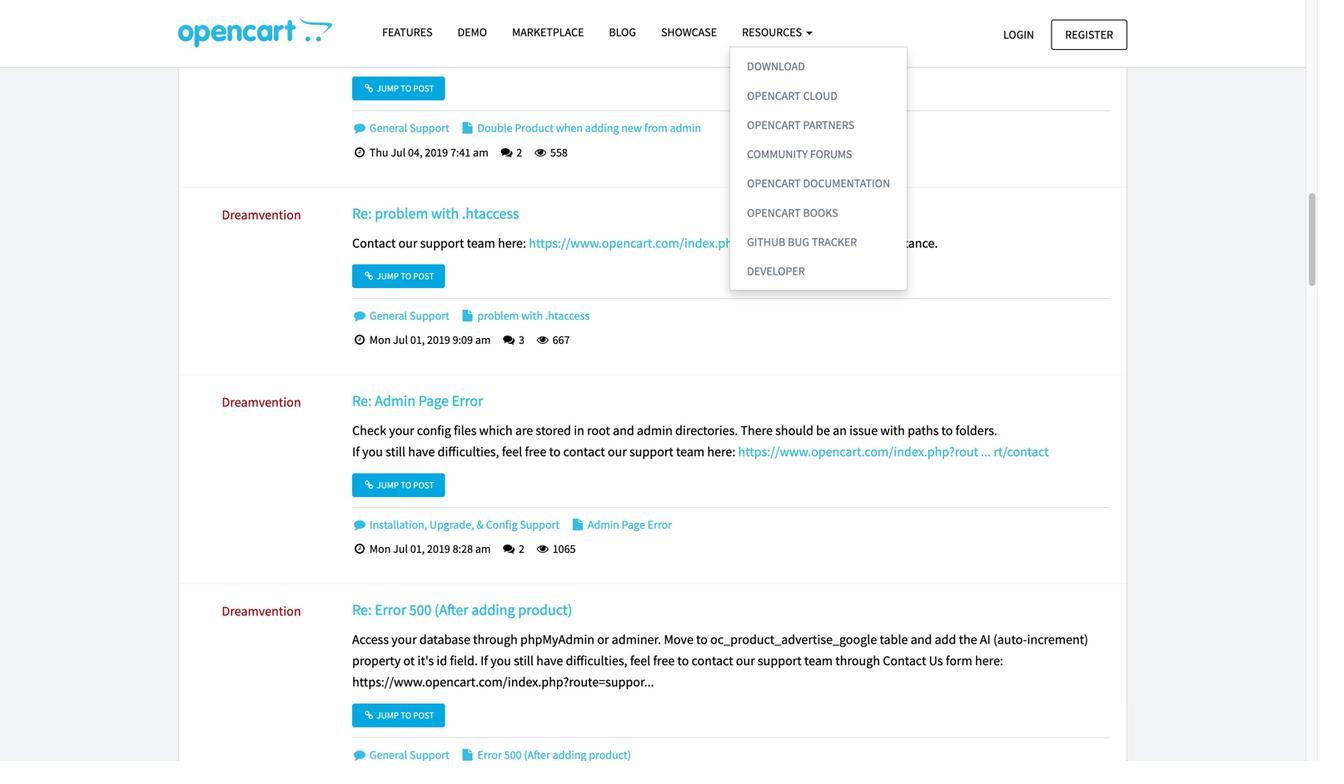 Task type: describe. For each thing, give the bounding box(es) containing it.
it's
[[418, 653, 434, 670]]

0 vertical spatial jul
[[391, 145, 406, 160]]

documentation
[[804, 176, 891, 191]]

&
[[477, 517, 484, 532]]

jump to post for error
[[375, 710, 434, 721]]

to down move
[[678, 653, 689, 670]]

oc_product_advertise_google
[[711, 632, 878, 648]]

directories.
[[676, 423, 738, 439]]

you inside access your database through phpmyadmin or adminer. move to oc_product_advertise_google table and add the ai (auto-increment) property ot it's id field. if you still have difficulties, feel free to contact our support team through contact us form here: https://www.opencart.com/index.php?route=suppor...
[[491, 653, 511, 670]]

1 vertical spatial https://www.opencart.com/index.php?rout ... rt/contact link
[[739, 444, 1049, 460]]

mon jul 01, 2019 9:09 am
[[367, 333, 491, 348]]

file image for error
[[571, 519, 586, 531]]

views image
[[533, 147, 548, 158]]

1 chain image from the top
[[363, 84, 375, 93]]

jump to post link for problem
[[352, 264, 445, 288]]

general support link for problem with .htaccess
[[352, 308, 450, 323]]

re: error 500 (after adding product) link
[[352, 601, 573, 619]]

new
[[622, 121, 642, 136]]

1 jump from the top
[[377, 83, 399, 94]]

2019 for with
[[427, 333, 451, 348]]

tracker
[[812, 234, 857, 249]]

mon jul 01, 2019 8:28 am
[[367, 542, 491, 557]]

books
[[804, 205, 839, 220]]

... inside 'check your config files which are stored in root and admin directories. there should be an issue with paths to folders. if you still have difficulties, feel free to contact our support team here: https://www.opencart.com/index.php?rout ... rt/contact'
[[982, 444, 992, 460]]

post for with
[[413, 270, 434, 282]]

1 vertical spatial through
[[836, 653, 881, 670]]

from
[[645, 121, 668, 136]]

folders.
[[956, 423, 998, 439]]

github bug tracker link
[[731, 227, 907, 257]]

0 vertical spatial adding
[[585, 121, 619, 136]]

post for 500
[[413, 710, 434, 721]]

still inside 'check your config files which are stored in root and admin directories. there should be an issue with paths to folders. if you still have difficulties, feel free to contact our support team here: https://www.opencart.com/index.php?rout ... rt/contact'
[[386, 444, 406, 460]]

7:41
[[451, 145, 471, 160]]

0 vertical spatial .htaccess
[[462, 204, 519, 223]]

an
[[833, 423, 847, 439]]

re: for re: admin page error
[[352, 392, 372, 410]]

opencart partners
[[747, 117, 855, 132]]

mon for problem
[[370, 333, 391, 348]]

problem with .htaccess link
[[460, 308, 590, 323]]

free inside access your database through phpmyadmin or adminer. move to oc_product_advertise_google table and add the ai (auto-increment) property ot it's id field. if you still have difficulties, feel free to contact our support team through contact us form here: https://www.opencart.com/index.php?route=suppor...
[[653, 653, 675, 670]]

features link
[[370, 17, 445, 47]]

download link
[[731, 52, 907, 81]]

installation, upgrade, & config support
[[367, 517, 560, 532]]

re: problem with .htaccess link
[[352, 204, 519, 223]]

file image
[[460, 122, 475, 134]]

demo
[[458, 25, 487, 40]]

0 vertical spatial rt/contact
[[785, 235, 840, 251]]

0 horizontal spatial here:
[[498, 235, 526, 251]]

gain
[[857, 235, 881, 251]]

https://www.opencart.com/index.php?route=suppor...
[[352, 674, 654, 691]]

3
[[517, 333, 525, 348]]

re: problem with .htaccess
[[352, 204, 519, 223]]

you inside 'check your config files which are stored in root and admin directories. there should be an issue with paths to folders. if you still have difficulties, feel free to contact our support team here: https://www.opencart.com/index.php?rout ... rt/contact'
[[362, 444, 383, 460]]

register
[[1066, 27, 1114, 42]]

support for problem with .htaccess
[[410, 308, 450, 323]]

add
[[935, 632, 957, 648]]

0 vertical spatial admin
[[670, 121, 702, 136]]

blog
[[609, 25, 636, 40]]

double
[[478, 121, 513, 136]]

replies image
[[499, 147, 514, 158]]

500
[[409, 601, 432, 619]]

have inside 'check your config files which are stored in root and admin directories. there should be an issue with paths to folders. if you still have difficulties, feel free to contact our support team here: https://www.opencart.com/index.php?rout ... rt/contact'
[[408, 444, 435, 460]]

opencart books
[[747, 205, 839, 220]]

1 vertical spatial error
[[648, 517, 672, 532]]

re: error 500 (after adding product)
[[352, 601, 573, 619]]

features
[[382, 25, 433, 40]]

comment image for re: problem with .htaccess
[[352, 310, 367, 322]]

login
[[1004, 27, 1035, 42]]

demo link
[[445, 17, 500, 47]]

ot
[[404, 653, 415, 670]]

clock o image for re: admin page error
[[352, 543, 367, 555]]

0 vertical spatial https://www.opencart.com/index.php?rout ... rt/contact link
[[529, 235, 840, 251]]

marketplace
[[512, 25, 584, 40]]

contact inside 'check your config files which are stored in root and admin directories. there should be an issue with paths to folders. if you still have difficulties, feel free to contact our support team here: https://www.opencart.com/index.php?rout ... rt/contact'
[[564, 444, 605, 460]]

general support for problem with .htaccess
[[367, 308, 450, 323]]

cloud
[[804, 88, 838, 103]]

re: for re: error 500 (after adding product)
[[352, 601, 372, 619]]

assitance.
[[883, 235, 938, 251]]

phpmyadmin
[[521, 632, 595, 648]]

opencart documentation link
[[731, 169, 907, 198]]

in
[[574, 423, 585, 439]]

increment)
[[1028, 632, 1089, 648]]

which
[[479, 423, 513, 439]]

contact inside access your database through phpmyadmin or adminer. move to oc_product_advertise_google table and add the ai (auto-increment) property ot it's id field. if you still have difficulties, feel free to contact our support team through contact us form here: https://www.opencart.com/index.php?route=suppor...
[[692, 653, 734, 670]]

opencart documentation
[[747, 176, 891, 191]]

1 post from the top
[[413, 83, 434, 94]]

file image for .htaccess
[[460, 310, 475, 322]]

1 vertical spatial .htaccess
[[545, 308, 590, 323]]

download
[[747, 59, 806, 74]]

0 vertical spatial admin
[[375, 392, 416, 410]]

your for check
[[389, 423, 415, 439]]

opencart for opencart cloud
[[747, 88, 801, 103]]

bug
[[788, 234, 810, 249]]

database
[[420, 632, 471, 648]]

jump to post for problem
[[375, 270, 434, 282]]

chain image for admin
[[363, 481, 375, 490]]

0 vertical spatial team
[[467, 235, 496, 251]]

2 vertical spatial support
[[520, 517, 560, 532]]

558
[[548, 145, 568, 160]]

0 vertical spatial contact
[[352, 235, 396, 251]]

opencart cloud link
[[731, 81, 907, 110]]

or
[[598, 632, 609, 648]]

9:09
[[453, 333, 473, 348]]

replies image for re: problem with .htaccess
[[502, 334, 517, 346]]

form
[[946, 653, 973, 670]]

community forums link
[[731, 140, 907, 169]]

problem with .htaccess
[[475, 308, 590, 323]]

and inside access your database through phpmyadmin or adminer. move to oc_product_advertise_google table and add the ai (auto-increment) property ot it's id field. if you still have difficulties, feel free to contact our support team through contact us form here: https://www.opencart.com/index.php?route=suppor...
[[911, 632, 933, 648]]

0 horizontal spatial ...
[[772, 235, 782, 251]]

667
[[551, 333, 570, 348]]

01, for admin
[[411, 542, 425, 557]]

2 vertical spatial error
[[375, 601, 406, 619]]

register link
[[1052, 20, 1128, 50]]

am for error
[[475, 542, 491, 557]]

installation,
[[370, 517, 428, 532]]

0 horizontal spatial through
[[473, 632, 518, 648]]

adminer.
[[612, 632, 662, 648]]

jump for error
[[377, 710, 399, 721]]

0 vertical spatial problem
[[375, 204, 428, 223]]

contact our support team here: https://www.opencart.com/index.php?rout ... rt/contact to gain assitance.
[[352, 235, 938, 251]]

to down features link
[[401, 83, 412, 94]]

1 comment image from the top
[[352, 122, 367, 134]]

opencart for opencart documentation
[[747, 176, 801, 191]]

general for double product when adding new from admin
[[370, 121, 408, 136]]

opencart books link
[[731, 198, 907, 227]]

showcase link
[[649, 17, 730, 47]]

table
[[880, 632, 909, 648]]

to right move
[[697, 632, 708, 648]]

jump for problem
[[377, 270, 399, 282]]

files
[[454, 423, 477, 439]]

rt/contact inside 'check your config files which are stored in root and admin directories. there should be an issue with paths to folders. if you still have difficulties, feel free to contact our support team here: https://www.opencart.com/index.php?rout ... rt/contact'
[[994, 444, 1049, 460]]

should
[[776, 423, 814, 439]]

to up mon jul 01, 2019 9:09 am
[[401, 270, 412, 282]]

github
[[747, 234, 786, 249]]

check
[[352, 423, 387, 439]]

feel inside access your database through phpmyadmin or adminer. move to oc_product_advertise_google table and add the ai (auto-increment) property ot it's id field. if you still have difficulties, feel free to contact our support team through contact us form here: https://www.opencart.com/index.php?route=suppor...
[[630, 653, 651, 670]]

opencart for opencart partners
[[747, 117, 801, 132]]

general support for double product when adding new from admin
[[367, 121, 450, 136]]

our inside 'check your config files which are stored in root and admin directories. there should be an issue with paths to folders. if you still have difficulties, feel free to contact our support team here: https://www.opencart.com/index.php?rout ... rt/contact'
[[608, 444, 627, 460]]

8:28
[[453, 542, 473, 557]]

resources
[[742, 25, 805, 40]]

to up installation,
[[401, 479, 412, 491]]

dreamvention link for re: problem with .htaccess
[[222, 206, 301, 223]]

forum image
[[352, 749, 367, 761]]

admin page error
[[586, 517, 672, 532]]



Task type: vqa. For each thing, say whether or not it's contained in the screenshot.
2nd the post from the bottom
yes



Task type: locate. For each thing, give the bounding box(es) containing it.
3 dreamvention from the top
[[222, 603, 301, 620]]

0 horizontal spatial difficulties,
[[438, 444, 499, 460]]

if inside access your database through phpmyadmin or adminer. move to oc_product_advertise_google table and add the ai (auto-increment) property ot it's id field. if you still have difficulties, feel free to contact our support team through contact us form here: https://www.opencart.com/index.php?route=suppor...
[[481, 653, 488, 670]]

through up field.
[[473, 632, 518, 648]]

2 for 558
[[514, 145, 523, 160]]

2 general support from the top
[[367, 308, 450, 323]]

page
[[419, 392, 449, 410], [622, 517, 646, 532]]

1 general support link from the top
[[352, 121, 450, 136]]

through down table
[[836, 653, 881, 670]]

1 views image from the top
[[536, 334, 551, 346]]

opencart
[[747, 88, 801, 103], [747, 117, 801, 132], [747, 176, 801, 191], [747, 205, 801, 220]]

dreamvention for re: admin page error
[[222, 394, 301, 411]]

... down folders.
[[982, 444, 992, 460]]

2 horizontal spatial here:
[[976, 653, 1004, 670]]

you
[[362, 444, 383, 460], [491, 653, 511, 670]]

1 horizontal spatial support
[[630, 444, 674, 460]]

jump to post link up forum image on the bottom
[[352, 704, 445, 728]]

0 vertical spatial and
[[613, 423, 635, 439]]

1 opencart from the top
[[747, 88, 801, 103]]

contact inside access your database through phpmyadmin or adminer. move to oc_product_advertise_google table and add the ai (auto-increment) property ot it's id field. if you still have difficulties, feel free to contact our support team through contact us form here: https://www.opencart.com/index.php?route=suppor...
[[883, 653, 927, 670]]

2 replies image from the top
[[502, 543, 517, 555]]

4 jump from the top
[[377, 710, 399, 721]]

1 01, from the top
[[411, 333, 425, 348]]

1 horizontal spatial contact
[[692, 653, 734, 670]]

clock o image
[[352, 147, 367, 158]]

1 vertical spatial general support link
[[352, 308, 450, 323]]

with inside 'check your config files which are stored in root and admin directories. there should be an issue with paths to folders. if you still have difficulties, feel free to contact our support team here: https://www.opencart.com/index.php?rout ... rt/contact'
[[881, 423, 906, 439]]

jul left 9:09
[[393, 333, 408, 348]]

0 vertical spatial contact
[[564, 444, 605, 460]]

1 vertical spatial general support
[[367, 308, 450, 323]]

1 vertical spatial clock o image
[[352, 543, 367, 555]]

post
[[413, 83, 434, 94], [413, 270, 434, 282], [413, 479, 434, 491], [413, 710, 434, 721]]

1 horizontal spatial difficulties,
[[566, 653, 628, 670]]

01,
[[411, 333, 425, 348], [411, 542, 425, 557]]

3 opencart from the top
[[747, 176, 801, 191]]

replies image down the config
[[502, 543, 517, 555]]

1 horizontal spatial here:
[[708, 444, 736, 460]]

general
[[370, 121, 408, 136], [370, 308, 408, 323]]

2 horizontal spatial error
[[648, 517, 672, 532]]

am for .htaccess
[[475, 333, 491, 348]]

blog link
[[597, 17, 649, 47]]

difficulties, inside 'check your config files which are stored in root and admin directories. there should be an issue with paths to folders. if you still have difficulties, feel free to contact our support team here: https://www.opencart.com/index.php?rout ... rt/contact'
[[438, 444, 499, 460]]

admin inside 'check your config files which are stored in root and admin directories. there should be an issue with paths to folders. if you still have difficulties, feel free to contact our support team here: https://www.opencart.com/index.php?rout ... rt/contact'
[[637, 423, 673, 439]]

https://github.com/opencart/opencart/issues/7495
[[505, 47, 789, 64]]

0 horizontal spatial still
[[386, 444, 406, 460]]

0 horizontal spatial with
[[431, 204, 459, 223]]

feel
[[502, 444, 523, 460], [630, 653, 651, 670]]

general support up mon jul 01, 2019 9:09 am
[[367, 308, 450, 323]]

installation, upgrade, & config support link
[[352, 517, 560, 532]]

if inside 'check your config files which are stored in root and admin directories. there should be an issue with paths to folders. if you still have difficulties, feel free to contact our support team here: https://www.opencart.com/index.php?rout ... rt/contact'
[[352, 444, 360, 460]]

dreamvention link for re: error 500 (after adding product)
[[222, 603, 301, 620]]

check your config files which are stored in root and admin directories. there should be an issue with paths to folders. if you still have difficulties, feel free to contact our support team here: https://www.opencart.com/index.php?rout ... rt/contact
[[352, 423, 1049, 460]]

2 jump to post link from the top
[[352, 264, 445, 288]]

4 jump to post from the top
[[375, 710, 434, 721]]

3 jump to post link from the top
[[352, 473, 445, 497]]

your for access
[[392, 632, 417, 648]]

1 horizontal spatial error
[[452, 392, 483, 410]]

your up ot
[[392, 632, 417, 648]]

admin page error link
[[571, 517, 672, 532]]

our down re: problem with .htaccess
[[399, 235, 418, 251]]

product)
[[518, 601, 573, 619]]

0 horizontal spatial have
[[408, 444, 435, 460]]

2 horizontal spatial our
[[736, 653, 755, 670]]

2 dreamvention link from the top
[[222, 394, 301, 411]]

re: admin page error link
[[352, 392, 483, 410]]

2 comment image from the top
[[352, 310, 367, 322]]

1 vertical spatial ...
[[982, 444, 992, 460]]

jump to post link down features link
[[352, 77, 445, 101]]

2019 for page
[[427, 542, 451, 557]]

(after
[[435, 601, 469, 619]]

thu
[[370, 145, 389, 160]]

0 vertical spatial mon
[[370, 333, 391, 348]]

post down features link
[[413, 83, 434, 94]]

2 dreamvention from the top
[[222, 394, 301, 411]]

1 re: from the top
[[352, 204, 372, 223]]

0 vertical spatial https://www.opencart.com/index.php?rout
[[529, 235, 769, 251]]

and right root at bottom
[[613, 423, 635, 439]]

dreamvention link for re: admin page error
[[222, 394, 301, 411]]

am right 8:28
[[475, 542, 491, 557]]

here: down ai
[[976, 653, 1004, 670]]

jump to post down features link
[[375, 83, 434, 94]]

jump to post down ot
[[375, 710, 434, 721]]

views image for re: admin page error
[[536, 543, 551, 555]]

2 jump from the top
[[377, 270, 399, 282]]

opencart up 'community' at right
[[747, 117, 801, 132]]

0 vertical spatial re:
[[352, 204, 372, 223]]

2 chain image from the top
[[363, 272, 375, 281]]

marketplace link
[[500, 17, 597, 47]]

the
[[959, 632, 978, 648]]

0 horizontal spatial problem
[[375, 204, 428, 223]]

https://www.opencart.com/index.php?rout inside 'check your config files which are stored in root and admin directories. there should be an issue with paths to folders. if you still have difficulties, feel free to contact our support team here: https://www.opencart.com/index.php?rout ... rt/contact'
[[739, 444, 979, 460]]

comment image up mon jul 01, 2019 9:09 am
[[352, 310, 367, 322]]

to down ot
[[401, 710, 412, 721]]

jump up mon jul 01, 2019 9:09 am
[[377, 270, 399, 282]]

are
[[516, 423, 533, 439]]

support up "admin page error"
[[630, 444, 674, 460]]

0 horizontal spatial page
[[419, 392, 449, 410]]

rt/contact down folders.
[[994, 444, 1049, 460]]

2 vertical spatial with
[[881, 423, 906, 439]]

0 vertical spatial page
[[419, 392, 449, 410]]

file image inside admin page error 'link'
[[571, 519, 586, 531]]

support inside 'check your config files which are stored in root and admin directories. there should be an issue with paths to folders. if you still have difficulties, feel free to contact our support team here: https://www.opencart.com/index.php?rout ... rt/contact'
[[630, 444, 674, 460]]

1 mon from the top
[[370, 333, 391, 348]]

and inside 'check your config files which are stored in root and admin directories. there should be an issue with paths to folders. if you still have difficulties, feel free to contact our support team here: https://www.opencart.com/index.php?rout ... rt/contact'
[[613, 423, 635, 439]]

jump down property on the bottom
[[377, 710, 399, 721]]

0 vertical spatial general support
[[367, 121, 450, 136]]

0 vertical spatial have
[[408, 444, 435, 460]]

post up installation,
[[413, 479, 434, 491]]

clock o image for re: problem with .htaccess
[[352, 334, 367, 346]]

1 horizontal spatial adding
[[585, 121, 619, 136]]

problem up the 3
[[478, 308, 519, 323]]

difficulties, down files
[[438, 444, 499, 460]]

file image up 9:09
[[460, 310, 475, 322]]

us
[[929, 653, 944, 670]]

jul down installation,
[[393, 542, 408, 557]]

there
[[741, 423, 773, 439]]

your right check
[[389, 423, 415, 439]]

support inside access your database through phpmyadmin or adminer. move to oc_product_advertise_google table and add the ai (auto-increment) property ot it's id field. if you still have difficulties, feel free to contact our support team through contact us form here: https://www.opencart.com/index.php?route=suppor...
[[758, 653, 802, 670]]

2019 right 04, in the top of the page
[[425, 145, 448, 160]]

developer link
[[731, 257, 907, 286]]

1 vertical spatial chain image
[[363, 272, 375, 281]]

01, left 9:09
[[411, 333, 425, 348]]

double product when adding new from admin
[[475, 121, 702, 136]]

issue
[[850, 423, 878, 439]]

1 horizontal spatial admin
[[588, 517, 620, 532]]

here: down directories.
[[708, 444, 736, 460]]

https://github.com/opencart/opencart/issues/7495 link
[[505, 47, 789, 64]]

0 vertical spatial comment image
[[352, 122, 367, 134]]

views image for re: problem with .htaccess
[[536, 334, 551, 346]]

mon for admin
[[370, 542, 391, 557]]

3 dreamvention link from the top
[[222, 603, 301, 620]]

admin
[[670, 121, 702, 136], [637, 423, 673, 439]]

1065
[[551, 542, 576, 557]]

0 horizontal spatial free
[[525, 444, 547, 460]]

and left add
[[911, 632, 933, 648]]

re: admin page error
[[352, 392, 483, 410]]

3 comment image from the top
[[352, 519, 367, 531]]

support up mon jul 01, 2019 9:09 am
[[410, 308, 450, 323]]

property
[[352, 653, 401, 670]]

support down re: problem with .htaccess
[[420, 235, 464, 251]]

your
[[389, 423, 415, 439], [392, 632, 417, 648]]

upgrade,
[[430, 517, 475, 532]]

comment image up clock o image
[[352, 122, 367, 134]]

2 down the config
[[517, 542, 525, 557]]

jump to post up mon jul 01, 2019 9:09 am
[[375, 270, 434, 282]]

0 horizontal spatial .htaccess
[[462, 204, 519, 223]]

jul for problem
[[393, 333, 408, 348]]

jump
[[377, 83, 399, 94], [377, 270, 399, 282], [377, 479, 399, 491], [377, 710, 399, 721]]

0 horizontal spatial you
[[362, 444, 383, 460]]

2 clock o image from the top
[[352, 543, 367, 555]]

have down phpmyadmin
[[537, 653, 563, 670]]

admin
[[375, 392, 416, 410], [588, 517, 620, 532]]

opencart partners link
[[731, 110, 907, 140]]

here: inside 'check your config files which are stored in root and admin directories. there should be an issue with paths to folders. if you still have difficulties, feel free to contact our support team here: https://www.opencart.com/index.php?rout ... rt/contact'
[[708, 444, 736, 460]]

problem down 04, in the top of the page
[[375, 204, 428, 223]]

1 horizontal spatial contact
[[883, 653, 927, 670]]

2 horizontal spatial with
[[881, 423, 906, 439]]

adding
[[585, 121, 619, 136], [472, 601, 515, 619]]

1 vertical spatial admin
[[637, 423, 673, 439]]

file image up 1065
[[571, 519, 586, 531]]

and
[[613, 423, 635, 439], [911, 632, 933, 648]]

0 horizontal spatial contact
[[352, 235, 396, 251]]

file image
[[460, 310, 475, 322], [571, 519, 586, 531]]

2 for 1065
[[517, 542, 525, 557]]

free down move
[[653, 653, 675, 670]]

ai
[[980, 632, 991, 648]]

admin right from
[[670, 121, 702, 136]]

1 vertical spatial support
[[630, 444, 674, 460]]

1 vertical spatial comment image
[[352, 310, 367, 322]]

jul for admin
[[393, 542, 408, 557]]

support for double product when adding new from admin
[[410, 121, 450, 136]]

1 replies image from the top
[[502, 334, 517, 346]]

replies image for re: admin page error
[[502, 543, 517, 555]]

opencart for opencart books
[[747, 205, 801, 220]]

1 vertical spatial here:
[[708, 444, 736, 460]]

3 jump from the top
[[377, 479, 399, 491]]

1 dreamvention link from the top
[[222, 206, 301, 223]]

chain image up installation,
[[363, 481, 375, 490]]

file image inside problem with .htaccess link
[[460, 310, 475, 322]]

your inside access your database through phpmyadmin or adminer. move to oc_product_advertise_google table and add the ai (auto-increment) property ot it's id field. if you still have difficulties, feel free to contact our support team through contact us form here: https://www.opencart.com/index.php?route=suppor...
[[392, 632, 417, 648]]

here: inside access your database through phpmyadmin or adminer. move to oc_product_advertise_google table and add the ai (auto-increment) property ot it's id field. if you still have difficulties, feel free to contact our support team through contact us form here: https://www.opencart.com/index.php?route=suppor...
[[976, 653, 1004, 670]]

1 horizontal spatial through
[[836, 653, 881, 670]]

general support
[[367, 121, 450, 136], [367, 308, 450, 323]]

2 re: from the top
[[352, 392, 372, 410]]

feel inside 'check your config files which are stored in root and admin directories. there should be an issue with paths to folders. if you still have difficulties, feel free to contact our support team here: https://www.opencart.com/index.php?rout ... rt/contact'
[[502, 444, 523, 460]]

01, down installation,
[[411, 542, 425, 557]]

0 vertical spatial with
[[431, 204, 459, 223]]

1 vertical spatial 2
[[517, 542, 525, 557]]

you up https://www.opencart.com/index.php?route=suppor...
[[491, 653, 511, 670]]

2 vertical spatial team
[[805, 653, 833, 670]]

1 vertical spatial admin
[[588, 517, 620, 532]]

move
[[664, 632, 694, 648]]

jul left 04, in the top of the page
[[391, 145, 406, 160]]

1 vertical spatial dreamvention link
[[222, 394, 301, 411]]

1 vertical spatial feel
[[630, 653, 651, 670]]

to down stored in the left bottom of the page
[[549, 444, 561, 460]]

0 vertical spatial replies image
[[502, 334, 517, 346]]

mon down installation,
[[370, 542, 391, 557]]

2019
[[425, 145, 448, 160], [427, 333, 451, 348], [427, 542, 451, 557]]

general support link
[[352, 121, 450, 136], [352, 308, 450, 323]]

here: up problem with .htaccess link
[[498, 235, 526, 251]]

contact down move
[[692, 653, 734, 670]]

comment image left installation,
[[352, 519, 367, 531]]

to left "gain"
[[843, 235, 854, 251]]

mon up re: admin page error link
[[370, 333, 391, 348]]

4 opencart from the top
[[747, 205, 801, 220]]

general for problem with .htaccess
[[370, 308, 408, 323]]

general support link up mon jul 01, 2019 9:09 am
[[352, 308, 450, 323]]

clock o image
[[352, 334, 367, 346], [352, 543, 367, 555]]

2 chain image from the top
[[363, 711, 375, 720]]

rt/contact up 'developer' link
[[785, 235, 840, 251]]

1 vertical spatial if
[[481, 653, 488, 670]]

https://www.opencart.com/index.php?rout
[[529, 235, 769, 251], [739, 444, 979, 460]]

1 general support from the top
[[367, 121, 450, 136]]

chain image for error
[[363, 711, 375, 720]]

jul
[[391, 145, 406, 160], [393, 333, 408, 348], [393, 542, 408, 557]]

if down check
[[352, 444, 360, 460]]

have inside access your database through phpmyadmin or adminer. move to oc_product_advertise_google table and add the ai (auto-increment) property ot it's id field. if you still have difficulties, feel free to contact our support team through contact us form here: https://www.opencart.com/index.php?route=suppor...
[[537, 653, 563, 670]]

1 chain image from the top
[[363, 481, 375, 490]]

support
[[410, 121, 450, 136], [410, 308, 450, 323], [520, 517, 560, 532]]

1 vertical spatial and
[[911, 632, 933, 648]]

0 vertical spatial difficulties,
[[438, 444, 499, 460]]

2 vertical spatial am
[[475, 542, 491, 557]]

community forums
[[747, 147, 853, 162]]

2 vertical spatial support
[[758, 653, 802, 670]]

your inside 'check your config files which are stored in root and admin directories. there should be an issue with paths to folders. if you still have difficulties, feel free to contact our support team here: https://www.opencart.com/index.php?rout ... rt/contact'
[[389, 423, 415, 439]]

dreamvention for re: problem with .htaccess
[[222, 206, 301, 223]]

with down 7:41
[[431, 204, 459, 223]]

1 vertical spatial jul
[[393, 333, 408, 348]]

free inside 'check your config files which are stored in root and admin directories. there should be an issue with paths to folders. if you still have difficulties, feel free to contact our support team here: https://www.opencart.com/index.php?rout ... rt/contact'
[[525, 444, 547, 460]]

our down root at bottom
[[608, 444, 627, 460]]

2 vertical spatial dreamvention
[[222, 603, 301, 620]]

github bug tracker
[[747, 234, 857, 249]]

post down re: problem with .htaccess link
[[413, 270, 434, 282]]

1 horizontal spatial our
[[608, 444, 627, 460]]

... left bug
[[772, 235, 782, 251]]

with
[[431, 204, 459, 223], [522, 308, 543, 323], [881, 423, 906, 439]]

topic image
[[460, 749, 475, 761]]

0 vertical spatial if
[[352, 444, 360, 460]]

0 vertical spatial feel
[[502, 444, 523, 460]]

free down are
[[525, 444, 547, 460]]

2 vertical spatial jul
[[393, 542, 408, 557]]

general support link up 04, in the top of the page
[[352, 121, 450, 136]]

comment image
[[352, 122, 367, 134], [352, 310, 367, 322], [352, 519, 367, 531]]

adding left new
[[585, 121, 619, 136]]

1 dreamvention from the top
[[222, 206, 301, 223]]

post for page
[[413, 479, 434, 491]]

our
[[399, 235, 418, 251], [608, 444, 627, 460], [736, 653, 755, 670]]

https://www.opencart.com/index.php?rout ... rt/contact link
[[529, 235, 840, 251], [739, 444, 1049, 460]]

am right 7:41
[[473, 145, 489, 160]]

jump to post link up mon jul 01, 2019 9:09 am
[[352, 264, 445, 288]]

1 vertical spatial rt/contact
[[994, 444, 1049, 460]]

dreamvention for re: error 500 (after adding product)
[[222, 603, 301, 620]]

1 horizontal spatial page
[[622, 517, 646, 532]]

0 vertical spatial you
[[362, 444, 383, 460]]

re: up check
[[352, 392, 372, 410]]

...
[[772, 235, 782, 251], [982, 444, 992, 460]]

difficulties,
[[438, 444, 499, 460], [566, 653, 628, 670]]

chain image
[[363, 84, 375, 93], [363, 272, 375, 281]]

0 horizontal spatial team
[[467, 235, 496, 251]]

4 jump to post link from the top
[[352, 704, 445, 728]]

01, for problem
[[411, 333, 425, 348]]

stored
[[536, 423, 571, 439]]

1 vertical spatial am
[[475, 333, 491, 348]]

2 left views icon
[[514, 145, 523, 160]]

0 vertical spatial ...
[[772, 235, 782, 251]]

team inside 'check your config files which are stored in root and admin directories. there should be an issue with paths to folders. if you still have difficulties, feel free to contact our support team here: https://www.opencart.com/index.php?rout ... rt/contact'
[[676, 444, 705, 460]]

1 vertical spatial https://www.opencart.com/index.php?rout
[[739, 444, 979, 460]]

2
[[514, 145, 523, 160], [517, 542, 525, 557]]

.htaccess down replies icon
[[462, 204, 519, 223]]

team inside access your database through phpmyadmin or adminer. move to oc_product_advertise_google table and add the ai (auto-increment) property ot it's id field. if you still have difficulties, feel free to contact our support team through contact us form here: https://www.opencart.com/index.php?route=suppor...
[[805, 653, 833, 670]]

2 views image from the top
[[536, 543, 551, 555]]

our down oc_product_advertise_google
[[736, 653, 755, 670]]

dreamvention link
[[222, 206, 301, 223], [222, 394, 301, 411], [222, 603, 301, 620]]

showcase
[[661, 25, 717, 40]]

team down re: problem with .htaccess
[[467, 235, 496, 251]]

1 horizontal spatial free
[[653, 653, 675, 670]]

1 jump to post link from the top
[[352, 77, 445, 101]]

adding right the (after
[[472, 601, 515, 619]]

chain image up forum image on the bottom
[[363, 711, 375, 720]]

still down check
[[386, 444, 406, 460]]

2 general from the top
[[370, 308, 408, 323]]

(auto-
[[994, 632, 1028, 648]]

.htaccess up 667
[[545, 308, 590, 323]]

replies image
[[502, 334, 517, 346], [502, 543, 517, 555]]

1 vertical spatial mon
[[370, 542, 391, 557]]

opencart up github
[[747, 205, 801, 220]]

thu jul 04, 2019 7:41 am
[[367, 145, 489, 160]]

contact down the in
[[564, 444, 605, 460]]

2 jump to post from the top
[[375, 270, 434, 282]]

2 post from the top
[[413, 270, 434, 282]]

resources link
[[730, 17, 826, 47]]

views image up product) on the left bottom of the page
[[536, 543, 551, 555]]

to right paths
[[942, 423, 953, 439]]

comment image inside the installation, upgrade, & config support link
[[352, 519, 367, 531]]

1 vertical spatial difficulties,
[[566, 653, 628, 670]]

comment image for re: admin page error
[[352, 519, 367, 531]]

difficulties, inside access your database through phpmyadmin or adminer. move to oc_product_advertise_google table and add the ai (auto-increment) property ot it's id field. if you still have difficulties, feel free to contact our support team through contact us form here: https://www.opencart.com/index.php?route=suppor...
[[566, 653, 628, 670]]

3 jump to post from the top
[[375, 479, 434, 491]]

am right 9:09
[[475, 333, 491, 348]]

jump to post link for error
[[352, 704, 445, 728]]

1 horizontal spatial problem
[[478, 308, 519, 323]]

0 horizontal spatial contact
[[564, 444, 605, 460]]

2 vertical spatial re:
[[352, 601, 372, 619]]

0 vertical spatial support
[[420, 235, 464, 251]]

1 vertical spatial dreamvention
[[222, 394, 301, 411]]

0 vertical spatial am
[[473, 145, 489, 160]]

contact
[[352, 235, 396, 251], [883, 653, 927, 670]]

1 vertical spatial 2019
[[427, 333, 451, 348]]

1 general from the top
[[370, 121, 408, 136]]

jump to post link
[[352, 77, 445, 101], [352, 264, 445, 288], [352, 473, 445, 497], [352, 704, 445, 728]]

1 horizontal spatial with
[[522, 308, 543, 323]]

1 vertical spatial adding
[[472, 601, 515, 619]]

replies image down problem with .htaccess link
[[502, 334, 517, 346]]

when
[[556, 121, 583, 136]]

2 opencart from the top
[[747, 117, 801, 132]]

jump to post for admin
[[375, 479, 434, 491]]

general support up 04, in the top of the page
[[367, 121, 450, 136]]

1 vertical spatial with
[[522, 308, 543, 323]]

general support link for double product when adding new from admin
[[352, 121, 450, 136]]

0 vertical spatial chain image
[[363, 84, 375, 93]]

chain image
[[363, 481, 375, 490], [363, 711, 375, 720]]

0 horizontal spatial error
[[375, 601, 406, 619]]

support up 1065
[[520, 517, 560, 532]]

if
[[352, 444, 360, 460], [481, 653, 488, 670]]

views image
[[536, 334, 551, 346], [536, 543, 551, 555]]

0 horizontal spatial our
[[399, 235, 418, 251]]

config
[[486, 517, 518, 532]]

access your database through phpmyadmin or adminer. move to oc_product_advertise_google table and add the ai (auto-increment) property ot it's id field. if you still have difficulties, feel free to contact our support team through contact us form here: https://www.opencart.com/index.php?route=suppor...
[[352, 632, 1089, 691]]

re: down clock o image
[[352, 204, 372, 223]]

1 jump to post from the top
[[375, 83, 434, 94]]

0 horizontal spatial rt/contact
[[785, 235, 840, 251]]

4 post from the top
[[413, 710, 434, 721]]

contact down table
[[883, 653, 927, 670]]

team down oc_product_advertise_google
[[805, 653, 833, 670]]

2 general support link from the top
[[352, 308, 450, 323]]

jump for admin
[[377, 479, 399, 491]]

re: up access
[[352, 601, 372, 619]]

0 vertical spatial our
[[399, 235, 418, 251]]

3 re: from the top
[[352, 601, 372, 619]]

jump up installation,
[[377, 479, 399, 491]]

have down config
[[408, 444, 435, 460]]

id
[[437, 653, 448, 670]]

views image right the 3
[[536, 334, 551, 346]]

0 vertical spatial 2019
[[425, 145, 448, 160]]

difficulties, down or
[[566, 653, 628, 670]]

admin left directories.
[[637, 423, 673, 439]]

2 horizontal spatial support
[[758, 653, 802, 670]]

our inside access your database through phpmyadmin or adminer. move to oc_product_advertise_google table and add the ai (auto-increment) property ot it's id field. if you still have difficulties, feel free to contact our support team through contact us form here: https://www.opencart.com/index.php?route=suppor...
[[736, 653, 755, 670]]

2 01, from the top
[[411, 542, 425, 557]]

config
[[417, 423, 451, 439]]

community
[[747, 147, 808, 162]]

re: for re: problem with .htaccess
[[352, 204, 372, 223]]

0 vertical spatial chain image
[[363, 481, 375, 490]]

1 horizontal spatial and
[[911, 632, 933, 648]]

0 vertical spatial free
[[525, 444, 547, 460]]

0 vertical spatial dreamvention link
[[222, 206, 301, 223]]

1 horizontal spatial still
[[514, 653, 534, 670]]

jump to post link for admin
[[352, 473, 445, 497]]

opencart cloud
[[747, 88, 838, 103]]

still inside access your database through phpmyadmin or adminer. move to oc_product_advertise_google table and add the ai (auto-increment) property ot it's id field. if you still have difficulties, feel free to contact our support team through contact us form here: https://www.opencart.com/index.php?route=suppor...
[[514, 653, 534, 670]]

1 clock o image from the top
[[352, 334, 367, 346]]

3 post from the top
[[413, 479, 434, 491]]

with up the 3
[[522, 308, 543, 323]]

support down oc_product_advertise_google
[[758, 653, 802, 670]]

2 mon from the top
[[370, 542, 391, 557]]

0 vertical spatial general support link
[[352, 121, 450, 136]]

opencart down download
[[747, 88, 801, 103]]

am
[[473, 145, 489, 160], [475, 333, 491, 348], [475, 542, 491, 557]]

product
[[515, 121, 554, 136]]

0 vertical spatial your
[[389, 423, 415, 439]]



